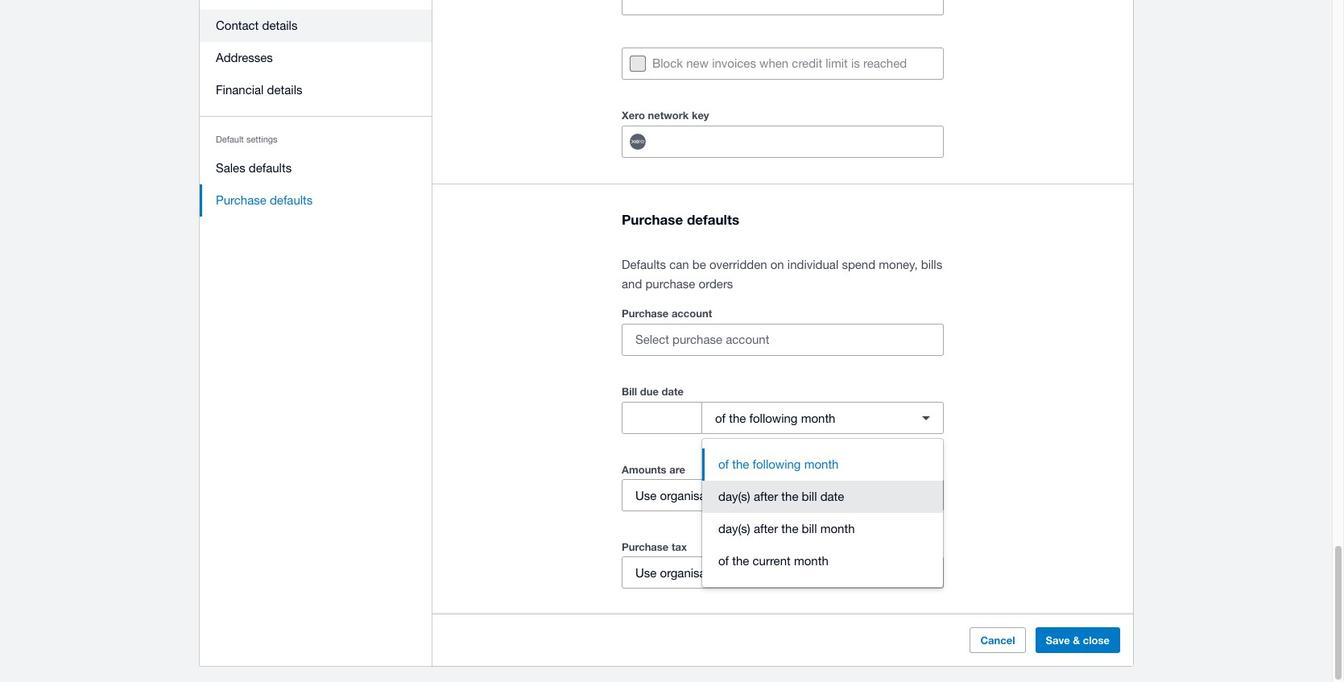 Task type: describe. For each thing, give the bounding box(es) containing it.
network
[[648, 109, 689, 122]]

and
[[622, 277, 642, 291]]

are
[[669, 463, 685, 476]]

day(s) for day(s) after the bill month
[[718, 522, 750, 536]]

overridden
[[709, 258, 767, 272]]

use organisation settings for are
[[635, 489, 772, 502]]

amounts
[[622, 463, 667, 476]]

purchase tax
[[622, 541, 687, 553]]

account
[[672, 307, 712, 320]]

the for of the following month popup button
[[729, 411, 746, 425]]

day(s) after the bill date
[[718, 490, 844, 503]]

day(s) after the bill month button
[[702, 513, 943, 545]]

list box containing of the following month
[[702, 439, 943, 587]]

the for of the following month button
[[732, 458, 749, 471]]

orders
[[699, 277, 733, 291]]

sales defaults
[[216, 161, 292, 175]]

purchase up defaults at top left
[[622, 211, 683, 228]]

invoices
[[712, 56, 756, 70]]

month down day(s) after the bill date button
[[820, 522, 855, 536]]

month for of the following month popup button
[[801, 411, 836, 425]]

settings for purchase tax
[[730, 566, 772, 580]]

spend
[[842, 258, 876, 272]]

of for of the following month popup button
[[715, 411, 726, 425]]

addresses link
[[200, 42, 433, 74]]

purchase defaults inside menu
[[216, 193, 313, 207]]

xero
[[622, 109, 645, 122]]

bills
[[921, 258, 942, 272]]

new
[[686, 56, 709, 70]]

the for of the current month button
[[732, 554, 749, 568]]

following for of the following month button
[[753, 458, 801, 471]]

addresses
[[216, 51, 273, 64]]

defaults can be overridden on individual spend money, bills and purchase orders
[[622, 258, 942, 291]]

details for contact details
[[262, 19, 298, 32]]

cancel button
[[970, 627, 1026, 653]]

limit
[[826, 56, 848, 70]]

Purchase account field
[[623, 325, 943, 355]]

individual
[[788, 258, 839, 272]]

month for of the current month button
[[794, 554, 829, 568]]

be
[[692, 258, 706, 272]]

bill due date
[[622, 385, 684, 398]]

details for financial details
[[267, 83, 302, 97]]

key
[[692, 109, 709, 122]]

menu containing contact details
[[200, 0, 433, 226]]

use for amounts
[[635, 489, 657, 502]]

can
[[669, 258, 689, 272]]

xero network key
[[622, 109, 709, 122]]

contact details
[[216, 19, 298, 32]]

block new invoices when credit limit is reached
[[652, 56, 907, 70]]

organisation for purchase tax
[[660, 566, 726, 580]]

defaults
[[622, 258, 666, 272]]

bill
[[622, 385, 637, 398]]

amounts are
[[622, 463, 685, 476]]

sales defaults link
[[200, 152, 433, 184]]

&
[[1073, 634, 1080, 647]]

bill for month
[[802, 522, 817, 536]]

following for of the following month popup button
[[749, 411, 798, 425]]

defaults for 'purchase defaults' link
[[270, 193, 313, 207]]



Task type: vqa. For each thing, say whether or not it's contained in the screenshot.
month for of the current month button
yes



Task type: locate. For each thing, give the bounding box(es) containing it.
use organisation settings
[[635, 489, 772, 502], [635, 566, 772, 580]]

use
[[635, 489, 657, 502], [635, 566, 657, 580]]

settings down day(s) after the bill month
[[730, 566, 772, 580]]

use organisation settings for tax
[[635, 566, 772, 580]]

bill for date
[[802, 490, 817, 503]]

details inside 'contact details' link
[[262, 19, 298, 32]]

the inside popup button
[[729, 411, 746, 425]]

of the current month button
[[702, 545, 943, 578]]

financial details
[[216, 83, 302, 97]]

1 organisation from the top
[[660, 489, 726, 502]]

when
[[760, 56, 789, 70]]

0 horizontal spatial purchase defaults
[[216, 193, 313, 207]]

of the current month
[[718, 554, 829, 568]]

due
[[640, 385, 659, 398]]

2 use from the top
[[635, 566, 657, 580]]

month
[[801, 411, 836, 425], [804, 458, 839, 471], [820, 522, 855, 536], [794, 554, 829, 568]]

details inside the 'financial details' link
[[267, 83, 302, 97]]

settings for amounts are
[[730, 489, 772, 502]]

use organisation settings button for amounts are
[[622, 479, 944, 512]]

day(s) after the bill month
[[718, 522, 855, 536]]

of the following month inside popup button
[[715, 411, 836, 425]]

2 use organisation settings from the top
[[635, 566, 772, 580]]

close
[[1083, 634, 1110, 647]]

contact details link
[[200, 10, 433, 42]]

the
[[729, 411, 746, 425], [732, 458, 749, 471], [782, 490, 799, 503], [782, 522, 799, 536], [732, 554, 749, 568]]

1 horizontal spatial purchase defaults
[[622, 211, 739, 228]]

1 vertical spatial of the following month
[[718, 458, 839, 471]]

organisation for amounts are
[[660, 489, 726, 502]]

tax
[[672, 541, 687, 553]]

0 horizontal spatial date
[[662, 385, 684, 398]]

date inside button
[[820, 490, 844, 503]]

0 vertical spatial use organisation settings button
[[622, 479, 944, 512]]

of the following month button
[[702, 449, 943, 481]]

1 vertical spatial following
[[753, 458, 801, 471]]

bill due date group
[[622, 402, 944, 434]]

organisation down are
[[660, 489, 726, 502]]

none number field inside bill due date group
[[623, 403, 702, 433]]

the inside button
[[782, 490, 799, 503]]

after for day(s) after the bill date
[[754, 490, 778, 503]]

Credit limit amount number field
[[623, 0, 943, 14]]

defaults down default settings
[[249, 161, 292, 175]]

1 after from the top
[[754, 490, 778, 503]]

purchase defaults
[[216, 193, 313, 207], [622, 211, 739, 228]]

1 vertical spatial defaults
[[270, 193, 313, 207]]

organisation down the tax at bottom
[[660, 566, 726, 580]]

1 use organisation settings from the top
[[635, 489, 772, 502]]

0 vertical spatial settings
[[246, 135, 278, 144]]

of the following month for of the following month button
[[718, 458, 839, 471]]

reached
[[863, 56, 907, 70]]

month up of the following month button
[[801, 411, 836, 425]]

1 vertical spatial date
[[820, 490, 844, 503]]

list box
[[702, 439, 943, 587]]

sales
[[216, 161, 245, 175]]

details down addresses link
[[267, 83, 302, 97]]

of the following month for of the following month popup button
[[715, 411, 836, 425]]

0 vertical spatial date
[[662, 385, 684, 398]]

money,
[[879, 258, 918, 272]]

on
[[771, 258, 784, 272]]

Xero network key field
[[660, 126, 943, 157]]

defaults down "sales defaults" link
[[270, 193, 313, 207]]

menu
[[200, 0, 433, 226]]

None number field
[[623, 403, 702, 433]]

1 vertical spatial settings
[[730, 489, 772, 502]]

of
[[715, 411, 726, 425], [718, 458, 729, 471], [718, 554, 729, 568]]

purchase down and
[[622, 307, 669, 320]]

bill
[[802, 490, 817, 503], [802, 522, 817, 536]]

of for of the following month button
[[718, 458, 729, 471]]

block
[[652, 56, 683, 70]]

details
[[262, 19, 298, 32], [267, 83, 302, 97]]

settings up day(s) after the bill month
[[730, 489, 772, 502]]

of the following month inside button
[[718, 458, 839, 471]]

1 use organisation settings button from the top
[[622, 479, 944, 512]]

1 use from the top
[[635, 489, 657, 502]]

day(s)
[[718, 490, 750, 503], [718, 522, 750, 536]]

1 vertical spatial details
[[267, 83, 302, 97]]

purchase left the tax at bottom
[[622, 541, 669, 553]]

after up day(s) after the bill month
[[754, 490, 778, 503]]

following up the day(s) after the bill date
[[753, 458, 801, 471]]

date
[[662, 385, 684, 398], [820, 490, 844, 503]]

1 day(s) from the top
[[718, 490, 750, 503]]

day(s) up of the current month
[[718, 522, 750, 536]]

month down day(s) after the bill month button
[[794, 554, 829, 568]]

following inside popup button
[[749, 411, 798, 425]]

group containing of the following month
[[702, 439, 943, 587]]

day(s) inside button
[[718, 490, 750, 503]]

0 vertical spatial of the following month
[[715, 411, 836, 425]]

0 vertical spatial of
[[715, 411, 726, 425]]

default
[[216, 135, 244, 144]]

1 vertical spatial bill
[[802, 522, 817, 536]]

defaults for "sales defaults" link
[[249, 161, 292, 175]]

1 vertical spatial use organisation settings
[[635, 566, 772, 580]]

2 use organisation settings button from the top
[[622, 557, 944, 589]]

1 bill from the top
[[802, 490, 817, 503]]

after
[[754, 490, 778, 503], [754, 522, 778, 536]]

current
[[753, 554, 791, 568]]

of for of the current month button
[[718, 554, 729, 568]]

1 vertical spatial day(s)
[[718, 522, 750, 536]]

settings
[[246, 135, 278, 144], [730, 489, 772, 502], [730, 566, 772, 580]]

after up current
[[754, 522, 778, 536]]

financial details link
[[200, 74, 433, 106]]

credit
[[792, 56, 822, 70]]

of the following month up the day(s) after the bill date
[[718, 458, 839, 471]]

use organisation settings button up day(s) after the bill month
[[622, 479, 944, 512]]

purchase defaults link
[[200, 184, 433, 217]]

1 vertical spatial organisation
[[660, 566, 726, 580]]

following up of the following month button
[[749, 411, 798, 425]]

purchase inside 'purchase defaults' link
[[216, 193, 266, 207]]

of the following month
[[715, 411, 836, 425], [718, 458, 839, 471]]

2 organisation from the top
[[660, 566, 726, 580]]

purchase
[[216, 193, 266, 207], [622, 211, 683, 228], [622, 307, 669, 320], [622, 541, 669, 553]]

settings up sales defaults
[[246, 135, 278, 144]]

purchase account
[[622, 307, 712, 320]]

purchase defaults up can
[[622, 211, 739, 228]]

1 vertical spatial use organisation settings button
[[622, 557, 944, 589]]

month for of the following month button
[[804, 458, 839, 471]]

use for purchase
[[635, 566, 657, 580]]

use organisation settings down the tax at bottom
[[635, 566, 772, 580]]

1 vertical spatial of
[[718, 458, 729, 471]]

use organisation settings button for purchase tax
[[622, 557, 944, 589]]

2 day(s) from the top
[[718, 522, 750, 536]]

organisation
[[660, 489, 726, 502], [660, 566, 726, 580]]

group
[[702, 439, 943, 587]]

after for day(s) after the bill month
[[754, 522, 778, 536]]

0 vertical spatial use
[[635, 489, 657, 502]]

1 vertical spatial after
[[754, 522, 778, 536]]

use down purchase tax
[[635, 566, 657, 580]]

date right due
[[662, 385, 684, 398]]

2 after from the top
[[754, 522, 778, 536]]

following
[[749, 411, 798, 425], [753, 458, 801, 471]]

use organisation settings down are
[[635, 489, 772, 502]]

contact
[[216, 19, 259, 32]]

bill down day(s) after the bill date button
[[802, 522, 817, 536]]

day(s) up day(s) after the bill month
[[718, 490, 750, 503]]

1 vertical spatial use
[[635, 566, 657, 580]]

use organisation settings button down day(s) after the bill month
[[622, 557, 944, 589]]

2 bill from the top
[[802, 522, 817, 536]]

cancel
[[981, 634, 1015, 647]]

of the following month button
[[702, 402, 944, 434]]

0 vertical spatial purchase defaults
[[216, 193, 313, 207]]

date down of the following month button
[[820, 490, 844, 503]]

is
[[851, 56, 860, 70]]

default settings
[[216, 135, 278, 144]]

2 vertical spatial settings
[[730, 566, 772, 580]]

2 vertical spatial of
[[718, 554, 729, 568]]

save & close
[[1046, 634, 1110, 647]]

bill inside day(s) after the bill date button
[[802, 490, 817, 503]]

day(s) inside button
[[718, 522, 750, 536]]

defaults up be
[[687, 211, 739, 228]]

0 vertical spatial following
[[749, 411, 798, 425]]

0 vertical spatial use organisation settings
[[635, 489, 772, 502]]

0 vertical spatial bill
[[802, 490, 817, 503]]

save & close button
[[1035, 627, 1120, 653]]

of inside popup button
[[715, 411, 726, 425]]

0 vertical spatial details
[[262, 19, 298, 32]]

financial
[[216, 83, 264, 97]]

bill down of the following month button
[[802, 490, 817, 503]]

following inside button
[[753, 458, 801, 471]]

after inside button
[[754, 522, 778, 536]]

save
[[1046, 634, 1070, 647]]

0 vertical spatial organisation
[[660, 489, 726, 502]]

use down amounts
[[635, 489, 657, 502]]

month inside popup button
[[801, 411, 836, 425]]

1 vertical spatial purchase defaults
[[622, 211, 739, 228]]

0 vertical spatial defaults
[[249, 161, 292, 175]]

0 vertical spatial after
[[754, 490, 778, 503]]

after inside button
[[754, 490, 778, 503]]

1 horizontal spatial date
[[820, 490, 844, 503]]

purchase defaults down sales defaults
[[216, 193, 313, 207]]

0 vertical spatial day(s)
[[718, 490, 750, 503]]

month up day(s) after the bill date button
[[804, 458, 839, 471]]

defaults
[[249, 161, 292, 175], [270, 193, 313, 207], [687, 211, 739, 228]]

of the following month up of the following month button
[[715, 411, 836, 425]]

purchase down the sales at the left
[[216, 193, 266, 207]]

purchase
[[646, 277, 695, 291]]

day(s) after the bill date button
[[702, 481, 943, 513]]

2 vertical spatial defaults
[[687, 211, 739, 228]]

use organisation settings button
[[622, 479, 944, 512], [622, 557, 944, 589]]

details right contact
[[262, 19, 298, 32]]

bill inside day(s) after the bill month button
[[802, 522, 817, 536]]

day(s) for day(s) after the bill date
[[718, 490, 750, 503]]



